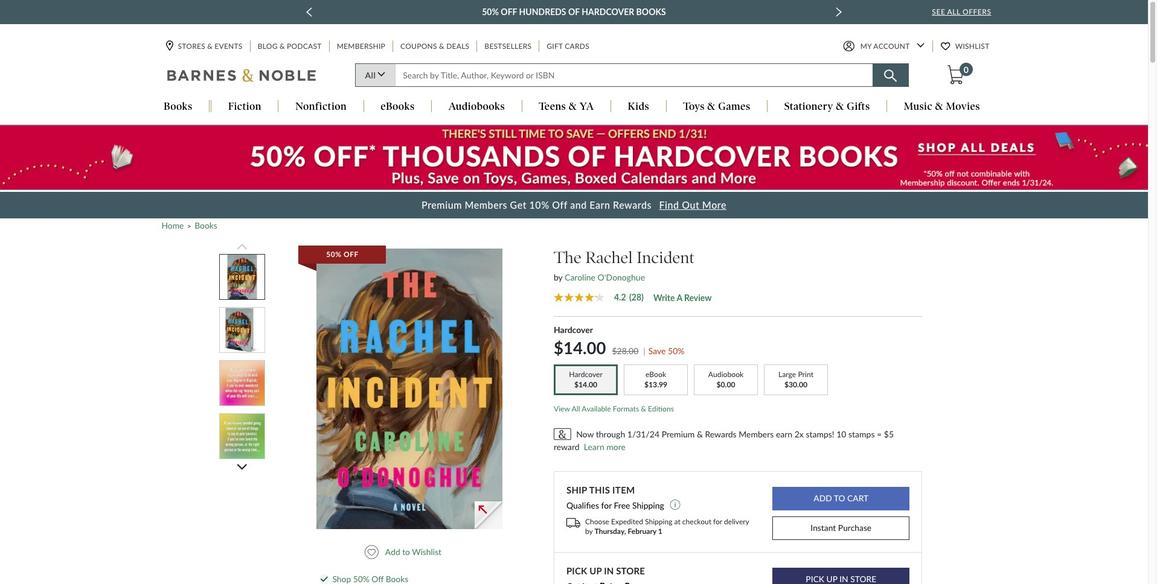 Task type: vqa. For each thing, say whether or not it's contained in the screenshot.
Toys &
yes



Task type: locate. For each thing, give the bounding box(es) containing it.
all down 'membership' link
[[365, 70, 376, 81]]

& right toys
[[708, 101, 716, 113]]

books
[[637, 7, 666, 17], [164, 101, 193, 113], [195, 221, 217, 231]]

50% off hundreds of hardcover books
[[482, 7, 666, 17]]

my
[[861, 42, 872, 51]]

by
[[554, 272, 563, 283], [586, 527, 593, 537]]

list box
[[219, 242, 266, 519]]

blog & podcast link
[[257, 41, 323, 52]]

50% left 'off'
[[327, 250, 342, 259]]

1 vertical spatial all
[[365, 70, 376, 81]]

members left get
[[465, 200, 508, 211]]

hardcover right 'of'
[[582, 7, 635, 17]]

None field
[[395, 64, 874, 87]]

audiobooks button
[[432, 101, 522, 114]]

by inside the rachel incident by caroline o'donoghue
[[554, 272, 563, 283]]

rewards inside now through 1/31/24 premium & rewards members earn 2x stamps! 10 stamps = $5 reward
[[706, 429, 737, 440]]

for inside choose expedited shipping at checkout for delivery by
[[714, 518, 723, 527]]

1 horizontal spatial premium
[[662, 429, 695, 440]]

1 horizontal spatial wishlist
[[956, 42, 990, 51]]

1 horizontal spatial rewards
[[706, 429, 737, 440]]

1 vertical spatial members
[[739, 429, 774, 440]]

1 horizontal spatial by
[[586, 527, 593, 537]]

2 horizontal spatial books
[[637, 7, 666, 17]]

reward
[[554, 442, 580, 452]]

ya
[[580, 101, 594, 113]]

1 vertical spatial rewards
[[706, 429, 737, 440]]

list box inside "$14.00" main content
[[219, 242, 266, 519]]

nonfiction
[[295, 101, 347, 113]]

& for stores
[[207, 42, 213, 51]]

0 horizontal spatial premium
[[422, 200, 462, 211]]

0 vertical spatial all
[[948, 7, 961, 16]]

see all offers
[[933, 7, 992, 16]]

off left and
[[552, 200, 568, 211]]

all right view
[[572, 405, 580, 414]]

None submit
[[773, 488, 910, 511], [773, 569, 910, 585], [773, 488, 910, 511], [773, 569, 910, 585]]

members
[[465, 200, 508, 211], [739, 429, 774, 440]]

hardcover
[[582, 7, 635, 17], [554, 325, 593, 335]]

1 vertical spatial shipping
[[645, 518, 673, 527]]

item
[[613, 485, 636, 496]]

wishlist right to
[[412, 548, 442, 558]]

caroline
[[565, 272, 596, 283]]

1 vertical spatial hardcover
[[554, 325, 593, 335]]

0 horizontal spatial for
[[602, 501, 612, 511]]

$28.00
[[612, 346, 639, 356]]

at
[[675, 518, 681, 527]]

coupons & deals
[[401, 42, 470, 51]]

ebooks button
[[364, 101, 432, 114]]

the rachel incident by caroline o'donoghue
[[554, 248, 695, 283]]

earn
[[590, 200, 611, 211]]

0 vertical spatial hardcover
[[582, 7, 635, 17]]

& right 1/31/24
[[697, 429, 703, 440]]

0 vertical spatial wishlist
[[956, 42, 990, 51]]

0 button
[[947, 63, 974, 86]]

this
[[590, 485, 610, 496]]

0 vertical spatial premium
[[422, 200, 462, 211]]

1 horizontal spatial for
[[714, 518, 723, 527]]

0 vertical spatial shipping
[[633, 501, 665, 511]]

for left delivery
[[714, 518, 723, 527]]

available
[[582, 405, 611, 414]]

& left editions
[[641, 405, 647, 414]]

alternative view 3 of the rachel incident image
[[220, 361, 265, 406]]

1 horizontal spatial books
[[195, 221, 217, 231]]

rewards right earn
[[613, 200, 652, 211]]

down arrow image
[[917, 43, 925, 48]]

by left caroline
[[554, 272, 563, 283]]

cart image
[[948, 66, 964, 85]]

0 vertical spatial by
[[554, 272, 563, 283]]

off inside "$14.00" main content
[[552, 200, 568, 211]]

teens & ya button
[[523, 101, 611, 114]]

all inside "$14.00" main content
[[572, 405, 580, 414]]

1 vertical spatial premium
[[662, 429, 695, 440]]

(28)
[[630, 292, 644, 302]]

& left gifts
[[837, 101, 845, 113]]

hardcover inside "$14.00" main content
[[554, 325, 593, 335]]

0 horizontal spatial off
[[501, 7, 517, 17]]

for left free
[[602, 501, 612, 511]]

teens & ya
[[539, 101, 594, 113]]

to
[[403, 548, 410, 558]]

now through 1/31/24 premium & rewards members earn 2x stamps! 10 stamps = $5 reward
[[554, 429, 894, 452]]

0 vertical spatial rewards
[[613, 200, 652, 211]]

by inside choose expedited shipping at checkout for delivery by
[[586, 527, 593, 537]]

0 horizontal spatial rewards
[[613, 200, 652, 211]]

nonfiction button
[[279, 101, 364, 114]]

for inside ship this item qualifies for free shipping
[[602, 501, 612, 511]]

toys & games button
[[667, 101, 768, 114]]

user image
[[843, 41, 855, 52]]

1 vertical spatial books
[[164, 101, 193, 113]]

instant
[[811, 523, 837, 534]]

all link
[[355, 64, 395, 87]]

print
[[799, 370, 814, 379]]

& right the blog
[[280, 42, 285, 51]]

shipping right free
[[633, 501, 665, 511]]

1 vertical spatial off
[[552, 200, 568, 211]]

shipping inside choose expedited shipping at checkout for delivery by
[[645, 518, 673, 527]]

50% inside "$14.00" main content
[[327, 250, 342, 259]]

0 horizontal spatial 50%
[[327, 250, 342, 259]]

option inside "$14.00" main content
[[219, 466, 266, 513]]

2x
[[795, 429, 804, 440]]

rewards down $0.00
[[706, 429, 737, 440]]

1 vertical spatial by
[[586, 527, 593, 537]]

formats
[[613, 405, 640, 414]]

for
[[602, 501, 612, 511], [714, 518, 723, 527]]

2 horizontal spatial all
[[948, 7, 961, 16]]

members left earn
[[739, 429, 774, 440]]

$14.00 main content
[[0, 125, 1149, 585]]

0 horizontal spatial all
[[365, 70, 376, 81]]

2 vertical spatial books
[[195, 221, 217, 231]]

0 vertical spatial off
[[501, 7, 517, 17]]

add to wishlist link
[[365, 546, 447, 560]]

excerpt image
[[475, 502, 503, 530]]

& inside button
[[837, 101, 845, 113]]

shipping
[[633, 501, 665, 511], [645, 518, 673, 527]]

option
[[219, 466, 266, 513]]

bestsellers link
[[484, 41, 533, 52]]

next slide / item image
[[836, 7, 843, 17]]

by down choose
[[586, 527, 593, 537]]

books link
[[195, 221, 217, 231]]

$13.99
[[645, 380, 668, 390]]

wishlist up 0
[[956, 42, 990, 51]]

checkout
[[683, 518, 712, 527]]

toys & games
[[684, 101, 751, 113]]

0
[[964, 65, 969, 75]]

50% for 50% off hundreds of hardcover books
[[482, 7, 499, 17]]

0 horizontal spatial by
[[554, 272, 563, 283]]

0 vertical spatial for
[[602, 501, 612, 511]]

1 horizontal spatial members
[[739, 429, 774, 440]]

1 vertical spatial 50%
[[327, 250, 342, 259]]

coupons
[[401, 42, 437, 51]]

1 vertical spatial for
[[714, 518, 723, 527]]

hardcover inside the 50% off hundreds of hardcover books link
[[582, 7, 635, 17]]

1
[[659, 527, 663, 537]]

alternative view 1 of the rachel incident image
[[228, 255, 257, 300]]

now
[[577, 429, 594, 440]]

write a review button
[[654, 293, 712, 303]]

the
[[554, 248, 582, 267]]

0 horizontal spatial wishlist
[[412, 548, 442, 558]]

view all available formats & editions
[[554, 405, 674, 414]]

choose expedited shipping at checkout for delivery by
[[586, 518, 750, 537]]

1 horizontal spatial all
[[572, 405, 580, 414]]

teens
[[539, 101, 566, 113]]

bestsellers
[[485, 42, 532, 51]]

1 horizontal spatial 50%
[[482, 7, 499, 17]]

& for coupons
[[439, 42, 445, 51]]

premium members get 10% off and earn rewards find out more
[[422, 200, 727, 211]]

blog & podcast
[[258, 42, 322, 51]]

2 vertical spatial all
[[572, 405, 580, 414]]

check image
[[321, 578, 328, 583]]

1 vertical spatial wishlist
[[412, 548, 442, 558]]

all right see
[[948, 7, 961, 16]]

$0.00
[[717, 380, 736, 390]]

& right music
[[936, 101, 944, 113]]

qualifies
[[567, 501, 599, 511]]

& inside now through 1/31/24 premium & rewards members earn 2x stamps! 10 stamps = $5 reward
[[697, 429, 703, 440]]

hardcover up '$14.00'
[[554, 325, 593, 335]]

0 horizontal spatial books
[[164, 101, 193, 113]]

1/31/24
[[628, 429, 660, 440]]

& for music
[[936, 101, 944, 113]]

0 vertical spatial 50%
[[482, 7, 499, 17]]

0 horizontal spatial members
[[465, 200, 508, 211]]

thursday,
[[595, 527, 626, 537]]

& right stores
[[207, 42, 213, 51]]

50% up the bestsellers link
[[482, 7, 499, 17]]

previous slide / item image
[[306, 7, 312, 17]]

& left ya
[[569, 101, 577, 113]]

members inside now through 1/31/24 premium & rewards members earn 2x stamps! 10 stamps = $5 reward
[[739, 429, 774, 440]]

stationery & gifts button
[[768, 101, 887, 114]]

premium
[[422, 200, 462, 211], [662, 429, 695, 440]]

1 horizontal spatial off
[[552, 200, 568, 211]]

alternative view 2 of the rachel incident image
[[226, 308, 259, 353]]

& left deals
[[439, 42, 445, 51]]

shipping up 1
[[645, 518, 673, 527]]

stores & events
[[178, 42, 243, 51]]

off left hundreds at the left
[[501, 7, 517, 17]]

& inside "button"
[[569, 101, 577, 113]]

delivery
[[725, 518, 750, 527]]



Task type: describe. For each thing, give the bounding box(es) containing it.
view
[[554, 405, 570, 414]]

find
[[660, 200, 680, 211]]

4.2
[[615, 292, 626, 302]]

& for teens
[[569, 101, 577, 113]]

premium inside now through 1/31/24 premium & rewards members earn 2x stamps! 10 stamps = $5 reward
[[662, 429, 695, 440]]

events
[[215, 42, 243, 51]]

offers
[[963, 7, 992, 16]]

ebook $13.99
[[645, 370, 668, 390]]

logo image
[[167, 69, 317, 85]]

more
[[607, 442, 626, 452]]

in
[[604, 566, 614, 577]]

thursday, february 1
[[595, 527, 663, 537]]

stationery
[[785, 101, 834, 113]]

$30.00
[[785, 380, 808, 390]]

my account button
[[843, 41, 925, 52]]

$5
[[885, 429, 894, 440]]

ebooks
[[381, 101, 415, 113]]

all for see
[[948, 7, 961, 16]]

50% off hundreds of hardcover books link
[[482, 5, 666, 19]]

a
[[677, 293, 683, 303]]

wishlist inside "$14.00" main content
[[412, 548, 442, 558]]

& for stationery
[[837, 101, 845, 113]]

add
[[385, 548, 400, 558]]

0 vertical spatial members
[[465, 200, 508, 211]]

50% off link
[[299, 246, 503, 530]]

shipping inside ship this item qualifies for free shipping
[[633, 501, 665, 511]]

learn more
[[584, 442, 626, 452]]

the rachel incident image
[[317, 249, 503, 530]]

gift cards
[[547, 42, 590, 51]]

fiction button
[[212, 101, 278, 114]]

learn more link
[[584, 441, 626, 454]]

up
[[590, 566, 602, 577]]

music
[[905, 101, 933, 113]]

view all available formats & editions link
[[554, 405, 674, 414]]

books inside button
[[164, 101, 193, 113]]

earn
[[776, 429, 793, 440]]

alternative view 4 of the rachel incident image
[[220, 414, 265, 459]]

=
[[878, 429, 882, 440]]

wishlist link
[[941, 41, 991, 52]]

get
[[510, 200, 527, 211]]

off
[[344, 250, 359, 259]]

$14.00 $28.00
[[554, 338, 639, 358]]

caroline o'donoghue link
[[565, 272, 645, 283]]

music & movies
[[905, 101, 981, 113]]

deals
[[447, 42, 470, 51]]

write
[[654, 293, 675, 303]]

games
[[719, 101, 751, 113]]

stores
[[178, 42, 205, 51]]

account
[[874, 42, 911, 51]]

50% off thousans of hardcover books, plus, save on toys, games, boxed calendars and more image
[[0, 126, 1149, 190]]

audiobook
[[709, 370, 744, 379]]

choose
[[586, 518, 610, 527]]

ship this item qualifies for free shipping
[[567, 485, 667, 511]]

books button
[[147, 101, 209, 114]]

Search by Title, Author, Keyword or ISBN text field
[[395, 64, 874, 87]]

home
[[162, 221, 184, 231]]

10
[[837, 429, 847, 440]]

add to wishlist
[[385, 548, 442, 558]]

february
[[628, 527, 657, 537]]

home link
[[162, 221, 184, 231]]

coupons & deals link
[[400, 41, 471, 52]]

audiobook $0.00
[[709, 370, 744, 390]]

store
[[617, 566, 645, 577]]

50% off
[[327, 250, 359, 259]]

more
[[703, 200, 727, 211]]

fiction
[[228, 101, 262, 113]]

& for blog
[[280, 42, 285, 51]]

0 vertical spatial books
[[637, 7, 666, 17]]

search image
[[885, 70, 897, 82]]

instant purchase
[[811, 523, 872, 534]]

& for toys
[[708, 101, 716, 113]]

expedited
[[612, 518, 644, 527]]

kids button
[[612, 101, 666, 114]]

stamps!
[[806, 429, 835, 440]]

cards
[[565, 42, 590, 51]]

books inside "$14.00" main content
[[195, 221, 217, 231]]

toys
[[684, 101, 705, 113]]

rachel
[[586, 248, 633, 267]]

4.2 (28)
[[615, 292, 644, 302]]

hundreds
[[519, 7, 567, 17]]

gifts
[[847, 101, 871, 113]]

movies
[[947, 101, 981, 113]]

incident
[[637, 248, 695, 267]]

out
[[682, 200, 700, 211]]

stores & events link
[[166, 41, 244, 52]]

50% for 50% off
[[327, 250, 342, 259]]

stamps
[[849, 429, 875, 440]]

membership link
[[336, 41, 387, 52]]

my account
[[861, 42, 911, 51]]

o'donoghue
[[598, 272, 645, 283]]

see all offers link
[[933, 7, 992, 16]]

all for view
[[572, 405, 580, 414]]

10%
[[530, 200, 550, 211]]

ebook
[[646, 370, 667, 379]]



